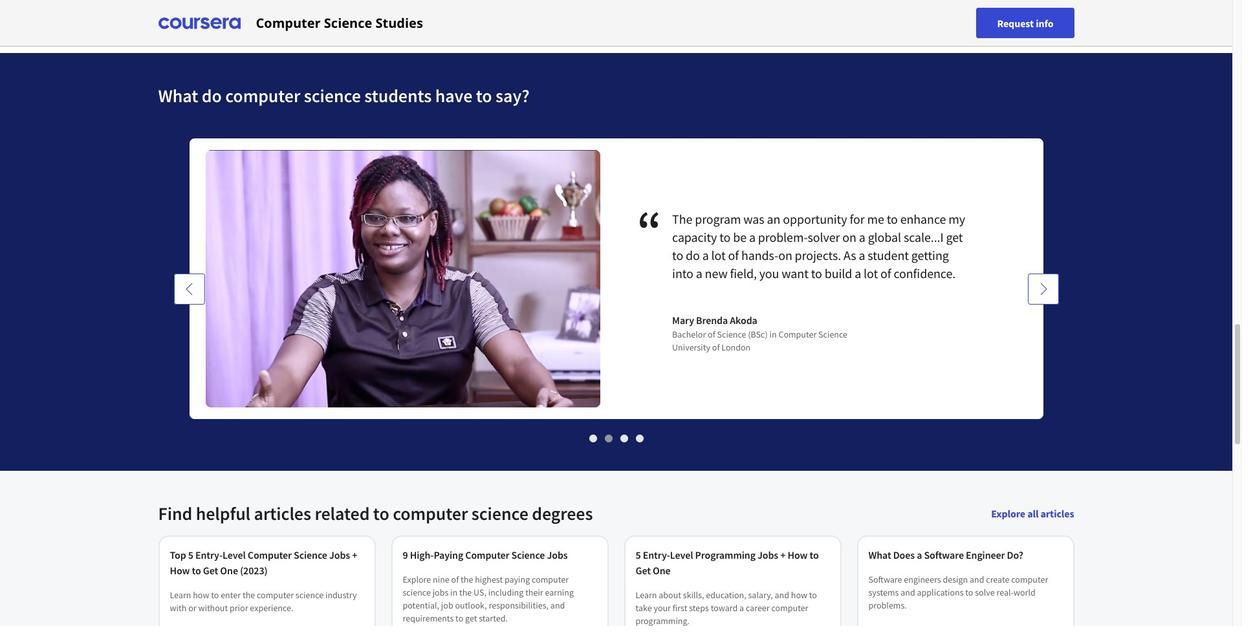 Task type: vqa. For each thing, say whether or not it's contained in the screenshot.
3rd Course from the left
no



Task type: describe. For each thing, give the bounding box(es) containing it.
projects.
[[795, 247, 842, 263]]

helpful
[[196, 502, 251, 526]]

world
[[1014, 587, 1036, 599]]

systems
[[869, 587, 900, 599]]

programming
[[696, 549, 756, 562]]

be
[[734, 229, 747, 245]]

of down student
[[881, 265, 892, 282]]

does
[[894, 549, 915, 562]]

paying
[[505, 574, 530, 586]]

and inside the learn about skills, education, salary, and how to take your first steps toward a career computer programming.
[[775, 590, 790, 601]]

have
[[436, 84, 473, 107]]

university
[[673, 342, 711, 353]]

what does a software engineer do?
[[869, 549, 1024, 562]]

bachelor
[[673, 329, 707, 341]]

program
[[695, 211, 742, 227]]

requirements
[[403, 613, 454, 625]]

my
[[949, 211, 966, 227]]

find helpful articles related to computer science degrees
[[158, 502, 593, 526]]

computer inside software engineers design and create computer systems and applications to solve real-world problems.
[[1012, 574, 1049, 586]]

what for what do computer science students have to say?
[[158, 84, 198, 107]]

field,
[[731, 265, 757, 282]]

(bsc)
[[749, 329, 768, 341]]

software engineers design and create computer systems and applications to solve real-world problems.
[[869, 574, 1049, 612]]

hands-
[[742, 247, 779, 263]]

science left studies
[[324, 14, 372, 31]]

scale...i
[[904, 229, 944, 245]]

jobs
[[433, 587, 449, 599]]

to inside the explore nine of the highest paying computer science jobs in the us, including their earning potential, job outlook, responsibilities, and requirements to get started.
[[456, 613, 464, 625]]

earning
[[545, 587, 574, 599]]

+ inside 5 entry-level programming jobs + how to get one
[[781, 549, 786, 562]]

build
[[825, 265, 853, 282]]

5 inside 5 entry-level programming jobs + how to get one
[[636, 549, 641, 562]]

what for what does a software engineer do?
[[869, 549, 892, 562]]

software inside software engineers design and create computer systems and applications to solve real-world problems.
[[869, 574, 903, 586]]

request
[[998, 17, 1035, 29]]

what do computer science students have to say?
[[158, 84, 530, 107]]

responsibilities,
[[489, 600, 549, 612]]

(2023)
[[240, 565, 268, 577]]

global
[[869, 229, 902, 245]]

programming.
[[636, 616, 690, 627]]

next image
[[1037, 283, 1050, 296]]

opportunity
[[783, 211, 848, 227]]

and down engineers in the right bottom of the page
[[901, 587, 916, 599]]

and inside the explore nine of the highest paying computer science jobs in the us, including their earning potential, job outlook, responsibilities, and requirements to get started.
[[551, 600, 565, 612]]

articles for all
[[1041, 508, 1075, 521]]

a right into
[[696, 265, 703, 282]]

do?
[[1008, 549, 1024, 562]]

the inside the learn how to enter the computer science industry with or without prior experience.
[[243, 590, 255, 601]]

a inside the learn about skills, education, salary, and how to take your first steps toward a career computer programming.
[[740, 603, 745, 614]]

top 5 entry-level computer science jobs + how to get one (2023) link
[[170, 548, 364, 579]]

articles for helpful
[[254, 502, 311, 526]]

high-
[[410, 549, 434, 562]]

and up solve
[[970, 574, 985, 586]]

a right does
[[917, 549, 923, 562]]

get inside "top 5 entry-level computer science jobs + how to get one (2023)"
[[203, 565, 218, 577]]

request info button
[[977, 8, 1075, 38]]

of left london
[[713, 342, 720, 353]]

confidence.
[[894, 265, 956, 282]]

or
[[188, 603, 197, 614]]

the left highest
[[461, 574, 473, 586]]

1 vertical spatial lot
[[864, 265, 879, 282]]

salary,
[[749, 590, 773, 601]]

engineer
[[967, 549, 1006, 562]]

to inside "top 5 entry-level computer science jobs + how to get one (2023)"
[[192, 565, 201, 577]]

engineers
[[905, 574, 942, 586]]

brenda
[[697, 314, 728, 327]]

say?
[[496, 84, 530, 107]]

science inside the explore nine of the highest paying computer science jobs in the us, including their earning potential, job outlook, responsibilities, and requirements to get started.
[[403, 587, 431, 599]]

mary brenda akoda bachelor of science (bsc) in computer science university of london
[[673, 314, 848, 353]]

5 entry-level programming jobs + how to get one
[[636, 549, 819, 577]]

top 5 entry-level computer science jobs + how to get one (2023)
[[170, 549, 358, 577]]

coursera image
[[158, 13, 241, 33]]

enhance
[[901, 211, 947, 227]]

a right be
[[750, 229, 756, 245]]

how inside the learn about skills, education, salary, and how to take your first steps toward a career computer programming.
[[792, 590, 808, 601]]

one inside 5 entry-level programming jobs + how to get one
[[653, 565, 671, 577]]

computer inside the learn about skills, education, salary, and how to take your first steps toward a career computer programming.
[[772, 603, 809, 614]]

london
[[722, 342, 751, 353]]

how inside "top 5 entry-level computer science jobs + how to get one (2023)"
[[170, 565, 190, 577]]

related
[[315, 502, 370, 526]]

including
[[489, 587, 524, 599]]

science inside the learn how to enter the computer science industry with or without prior experience.
[[296, 590, 324, 601]]

to inside software engineers design and create computer systems and applications to solve real-world problems.
[[966, 587, 974, 599]]

learn about skills, education, salary, and how to take your first steps toward a career computer programming.
[[636, 590, 818, 627]]

capacity
[[673, 229, 718, 245]]

science inside "top 5 entry-level computer science jobs + how to get one (2023)"
[[294, 549, 327, 562]]

of down brenda
[[708, 329, 716, 341]]

experience.
[[250, 603, 294, 614]]

nine
[[433, 574, 450, 586]]

studies
[[376, 14, 423, 31]]

do inside the program was an opportunity for me to enhance my capacity to be a problem-solver on a global scale...i get to do a lot of hands-on projects. as a student getting into a new field, you want to build a lot of confidence.
[[686, 247, 700, 263]]

how inside the learn how to enter the computer science industry with or without prior experience.
[[193, 590, 209, 601]]

jobs inside "top 5 entry-level computer science jobs + how to get one (2023)"
[[329, 549, 350, 562]]

outlook,
[[455, 600, 487, 612]]

info
[[1037, 17, 1054, 29]]

computer inside "top 5 entry-level computer science jobs + how to get one (2023)"
[[248, 549, 292, 562]]

0 horizontal spatial lot
[[712, 247, 726, 263]]

top
[[170, 549, 186, 562]]

what does a software engineer do? link
[[869, 548, 1063, 563]]

take
[[636, 603, 652, 614]]

get inside the program was an opportunity for me to enhance my capacity to be a problem-solver on a global scale...i get to do a lot of hands-on projects. as a student getting into a new field, you want to build a lot of confidence.
[[947, 229, 964, 245]]

science down build
[[819, 329, 848, 341]]

slides element
[[158, 432, 1075, 445]]



Task type: locate. For each thing, give the bounding box(es) containing it.
1 horizontal spatial how
[[792, 590, 808, 601]]

one up enter
[[220, 565, 238, 577]]

learn for get
[[636, 590, 657, 601]]

1 vertical spatial do
[[686, 247, 700, 263]]

in
[[770, 329, 777, 341], [451, 587, 458, 599]]

level up about
[[671, 549, 694, 562]]

5 up take
[[636, 549, 641, 562]]

industry
[[326, 590, 357, 601]]

2 + from the left
[[781, 549, 786, 562]]

get down "my"
[[947, 229, 964, 245]]

and right salary,
[[775, 590, 790, 601]]

0 horizontal spatial do
[[202, 84, 222, 107]]

how inside 5 entry-level programming jobs + how to get one
[[788, 549, 808, 562]]

0 horizontal spatial software
[[869, 574, 903, 586]]

1 horizontal spatial lot
[[864, 265, 879, 282]]

explore
[[992, 508, 1026, 521], [403, 574, 431, 586]]

was
[[744, 211, 765, 227]]

computer inside mary brenda akoda bachelor of science (bsc) in computer science university of london
[[779, 329, 817, 341]]

your
[[654, 603, 671, 614]]

1 vertical spatial explore
[[403, 574, 431, 586]]

1 one from the left
[[220, 565, 238, 577]]

0 vertical spatial what
[[158, 84, 198, 107]]

1 horizontal spatial software
[[925, 549, 965, 562]]

computer inside the explore nine of the highest paying computer science jobs in the us, including their earning potential, job outlook, responsibilities, and requirements to get started.
[[532, 574, 569, 586]]

real-
[[997, 587, 1014, 599]]

1 vertical spatial how
[[170, 565, 190, 577]]

of down be
[[729, 247, 739, 263]]

1 horizontal spatial level
[[671, 549, 694, 562]]

the program was an opportunity for me to enhance my capacity to be a problem-solver on a global scale...i get to do a lot of hands-on projects. as a student getting into a new field, you want to build a lot of confidence.
[[673, 211, 966, 282]]

0 vertical spatial lot
[[712, 247, 726, 263]]

for
[[850, 211, 865, 227]]

list
[[153, 0, 1080, 27]]

about
[[659, 590, 682, 601]]

0 vertical spatial get
[[947, 229, 964, 245]]

2 jobs from the left
[[547, 549, 568, 562]]

0 horizontal spatial what
[[158, 84, 198, 107]]

to inside the learn how to enter the computer science industry with or without prior experience.
[[211, 590, 219, 601]]

1 horizontal spatial jobs
[[547, 549, 568, 562]]

+ up industry
[[352, 549, 358, 562]]

1 horizontal spatial how
[[788, 549, 808, 562]]

0 vertical spatial in
[[770, 329, 777, 341]]

1 horizontal spatial entry-
[[643, 549, 671, 562]]

articles
[[254, 502, 311, 526], [1041, 508, 1075, 521]]

on down problem-
[[779, 247, 793, 263]]

steps
[[690, 603, 709, 614]]

learn
[[170, 590, 191, 601], [636, 590, 657, 601]]

1 horizontal spatial what
[[869, 549, 892, 562]]

learn up with
[[170, 590, 191, 601]]

solve
[[976, 587, 995, 599]]

0 horizontal spatial level
[[223, 549, 246, 562]]

problems.
[[869, 600, 908, 612]]

want
[[782, 265, 809, 282]]

learn for how
[[170, 590, 191, 601]]

0 vertical spatial explore
[[992, 508, 1026, 521]]

paying
[[434, 549, 464, 562]]

new
[[705, 265, 728, 282]]

with
[[170, 603, 187, 614]]

without
[[198, 603, 228, 614]]

toward
[[711, 603, 738, 614]]

1 horizontal spatial 5
[[636, 549, 641, 562]]

0 horizontal spatial in
[[451, 587, 458, 599]]

and down "earning"
[[551, 600, 565, 612]]

0 horizontal spatial how
[[170, 565, 190, 577]]

2 how from the left
[[792, 590, 808, 601]]

solver
[[808, 229, 841, 245]]

applications
[[918, 587, 964, 599]]

testimonial by mary brenda akoda image
[[206, 150, 600, 408]]

create
[[987, 574, 1010, 586]]

1 horizontal spatial in
[[770, 329, 777, 341]]

1 horizontal spatial get
[[636, 565, 651, 577]]

0 vertical spatial do
[[202, 84, 222, 107]]

jobs
[[329, 549, 350, 562], [547, 549, 568, 562], [758, 549, 779, 562]]

of right nine
[[452, 574, 459, 586]]

as
[[844, 247, 857, 263]]

enter
[[221, 590, 241, 601]]

get
[[203, 565, 218, 577], [636, 565, 651, 577]]

of inside the explore nine of the highest paying computer science jobs in the us, including their earning potential, job outlook, responsibilities, and requirements to get started.
[[452, 574, 459, 586]]

previous testimonial element
[[174, 274, 205, 627]]

9 high-paying computer science jobs link
[[403, 548, 597, 563]]

on up as
[[843, 229, 857, 245]]

entry- right top at the left bottom of the page
[[195, 549, 223, 562]]

1 horizontal spatial learn
[[636, 590, 657, 601]]

0 horizontal spatial on
[[779, 247, 793, 263]]

all
[[1028, 508, 1039, 521]]

science up industry
[[294, 549, 327, 562]]

next testimonial element
[[1028, 274, 1059, 627]]

get down the outlook,
[[465, 613, 477, 625]]

0 horizontal spatial articles
[[254, 502, 311, 526]]

1 vertical spatial what
[[869, 549, 892, 562]]

0 horizontal spatial how
[[193, 590, 209, 601]]

1 jobs from the left
[[329, 549, 350, 562]]

1 vertical spatial get
[[465, 613, 477, 625]]

highest
[[475, 574, 503, 586]]

learn inside the learn how to enter the computer science industry with or without prior experience.
[[170, 590, 191, 601]]

students
[[365, 84, 432, 107]]

a right as
[[859, 247, 866, 263]]

in right (bsc)
[[770, 329, 777, 341]]

in right jobs
[[451, 587, 458, 599]]

software up 'design'
[[925, 549, 965, 562]]

0 horizontal spatial learn
[[170, 590, 191, 601]]

their
[[526, 587, 544, 599]]

1 5 from the left
[[188, 549, 193, 562]]

jobs up salary,
[[758, 549, 779, 562]]

job
[[441, 600, 454, 612]]

1 vertical spatial in
[[451, 587, 458, 599]]

previous image
[[183, 283, 196, 296]]

how
[[788, 549, 808, 562], [170, 565, 190, 577]]

0 vertical spatial how
[[788, 549, 808, 562]]

skills,
[[684, 590, 705, 601]]

2 horizontal spatial jobs
[[758, 549, 779, 562]]

learn how to enter the computer science industry with or without prior experience.
[[170, 590, 357, 614]]

1 entry- from the left
[[195, 549, 223, 562]]

into
[[673, 265, 694, 282]]

software
[[925, 549, 965, 562], [869, 574, 903, 586]]

science inside 9 high-paying computer science jobs link
[[512, 549, 545, 562]]

jobs inside 5 entry-level programming jobs + how to get one
[[758, 549, 779, 562]]

the up the outlook,
[[460, 587, 472, 599]]

career
[[746, 603, 770, 614]]

of
[[729, 247, 739, 263], [881, 265, 892, 282], [708, 329, 716, 341], [713, 342, 720, 353], [452, 574, 459, 586]]

entry- inside "top 5 entry-level computer science jobs + how to get one (2023)"
[[195, 549, 223, 562]]

0 horizontal spatial 5
[[188, 549, 193, 562]]

degrees
[[532, 502, 593, 526]]

5 right top at the left bottom of the page
[[188, 549, 193, 562]]

the up prior
[[243, 590, 255, 601]]

articles up "top 5 entry-level computer science jobs + how to get one (2023)" link
[[254, 502, 311, 526]]

1 how from the left
[[193, 590, 209, 601]]

2 level from the left
[[671, 549, 694, 562]]

5 inside "top 5 entry-level computer science jobs + how to get one (2023)"
[[188, 549, 193, 562]]

how
[[193, 590, 209, 601], [792, 590, 808, 601]]

a up new
[[703, 247, 709, 263]]

0 vertical spatial on
[[843, 229, 857, 245]]

get up without on the bottom left
[[203, 565, 218, 577]]

+ inside "top 5 entry-level computer science jobs + how to get one (2023)"
[[352, 549, 358, 562]]

1 + from the left
[[352, 549, 358, 562]]

1 horizontal spatial do
[[686, 247, 700, 263]]

me
[[868, 211, 885, 227]]

3 jobs from the left
[[758, 549, 779, 562]]

jobs up industry
[[329, 549, 350, 562]]

software up systems
[[869, 574, 903, 586]]

education,
[[707, 590, 747, 601]]

one inside "top 5 entry-level computer science jobs + how to get one (2023)"
[[220, 565, 238, 577]]

computer science studies
[[256, 14, 423, 31]]

a left career
[[740, 603, 745, 614]]

0 horizontal spatial jobs
[[329, 549, 350, 562]]

2 entry- from the left
[[643, 549, 671, 562]]

akoda
[[730, 314, 758, 327]]

in inside mary brenda akoda bachelor of science (bsc) in computer science university of london
[[770, 329, 777, 341]]

1 vertical spatial on
[[779, 247, 793, 263]]

1 horizontal spatial on
[[843, 229, 857, 245]]

explore left nine
[[403, 574, 431, 586]]

get inside 5 entry-level programming jobs + how to get one
[[636, 565, 651, 577]]

5
[[188, 549, 193, 562], [636, 549, 641, 562]]

first
[[673, 603, 688, 614]]

lot down student
[[864, 265, 879, 282]]

+
[[352, 549, 358, 562], [781, 549, 786, 562]]

a right build
[[855, 265, 862, 282]]

lot
[[712, 247, 726, 263], [864, 265, 879, 282]]

science up london
[[718, 329, 747, 341]]

1 learn from the left
[[170, 590, 191, 601]]

get up take
[[636, 565, 651, 577]]

explore for explore all articles
[[992, 508, 1026, 521]]

problem-
[[759, 229, 808, 245]]

9 high-paying computer science jobs
[[403, 549, 568, 562]]

us,
[[474, 587, 487, 599]]

explore nine of the highest paying computer science jobs in the us, including their earning potential, job outlook, responsibilities, and requirements to get started.
[[403, 574, 574, 625]]

a
[[750, 229, 756, 245], [860, 229, 866, 245], [703, 247, 709, 263], [859, 247, 866, 263], [696, 265, 703, 282], [855, 265, 862, 282], [917, 549, 923, 562], [740, 603, 745, 614]]

articles right all at the right bottom
[[1041, 508, 1075, 521]]

prior
[[230, 603, 248, 614]]

2 one from the left
[[653, 565, 671, 577]]

1 vertical spatial software
[[869, 574, 903, 586]]

get
[[947, 229, 964, 245], [465, 613, 477, 625]]

1 level from the left
[[223, 549, 246, 562]]

how up or
[[193, 590, 209, 601]]

explore left all at the right bottom
[[992, 508, 1026, 521]]

in inside the explore nine of the highest paying computer science jobs in the us, including their earning potential, job outlook, responsibilities, and requirements to get started.
[[451, 587, 458, 599]]

level inside 5 entry-level programming jobs + how to get one
[[671, 549, 694, 562]]

one up about
[[653, 565, 671, 577]]

science
[[324, 14, 372, 31], [718, 329, 747, 341], [819, 329, 848, 341], [294, 549, 327, 562], [512, 549, 545, 562]]

design
[[944, 574, 969, 586]]

get inside the explore nine of the highest paying computer science jobs in the us, including their earning potential, job outlook, responsibilities, and requirements to get started.
[[465, 613, 477, 625]]

computer inside the learn how to enter the computer science industry with or without prior experience.
[[257, 590, 294, 601]]

+ right programming
[[781, 549, 786, 562]]

1 horizontal spatial get
[[947, 229, 964, 245]]

a down for
[[860, 229, 866, 245]]

0 horizontal spatial entry-
[[195, 549, 223, 562]]

1 horizontal spatial +
[[781, 549, 786, 562]]

0 horizontal spatial +
[[352, 549, 358, 562]]

the
[[461, 574, 473, 586], [460, 587, 472, 599], [243, 590, 255, 601]]

0 horizontal spatial get
[[203, 565, 218, 577]]

2 learn from the left
[[636, 590, 657, 601]]

1 horizontal spatial articles
[[1041, 508, 1075, 521]]

level inside "top 5 entry-level computer science jobs + how to get one (2023)"
[[223, 549, 246, 562]]

1 horizontal spatial one
[[653, 565, 671, 577]]

learn up take
[[636, 590, 657, 601]]

level up (2023)
[[223, 549, 246, 562]]

0 horizontal spatial explore
[[403, 574, 431, 586]]

entry- inside 5 entry-level programming jobs + how to get one
[[643, 549, 671, 562]]

find
[[158, 502, 192, 526]]

learn inside the learn about skills, education, salary, and how to take your first steps toward a career computer programming.
[[636, 590, 657, 601]]

explore inside the explore nine of the highest paying computer science jobs in the us, including their earning potential, job outlook, responsibilities, and requirements to get started.
[[403, 574, 431, 586]]

0 horizontal spatial one
[[220, 565, 238, 577]]

2 5 from the left
[[636, 549, 641, 562]]

jobs up "earning"
[[547, 549, 568, 562]]

one
[[220, 565, 238, 577], [653, 565, 671, 577]]

0 horizontal spatial get
[[465, 613, 477, 625]]

0 vertical spatial software
[[925, 549, 965, 562]]

science up paying
[[512, 549, 545, 562]]

to inside 5 entry-level programming jobs + how to get one
[[810, 549, 819, 562]]

request info
[[998, 17, 1054, 29]]

9
[[403, 549, 408, 562]]

explore for explore nine of the highest paying computer science jobs in the us, including their earning potential, job outlook, responsibilities, and requirements to get started.
[[403, 574, 431, 586]]

the
[[673, 211, 693, 227]]

lot up new
[[712, 247, 726, 263]]

entry- up about
[[643, 549, 671, 562]]

how right salary,
[[792, 590, 808, 601]]

started.
[[479, 613, 508, 625]]

to inside the learn about skills, education, salary, and how to take your first steps toward a career computer programming.
[[810, 590, 818, 601]]

an
[[767, 211, 781, 227]]

1 get from the left
[[203, 565, 218, 577]]

1 horizontal spatial explore
[[992, 508, 1026, 521]]

2 get from the left
[[636, 565, 651, 577]]



